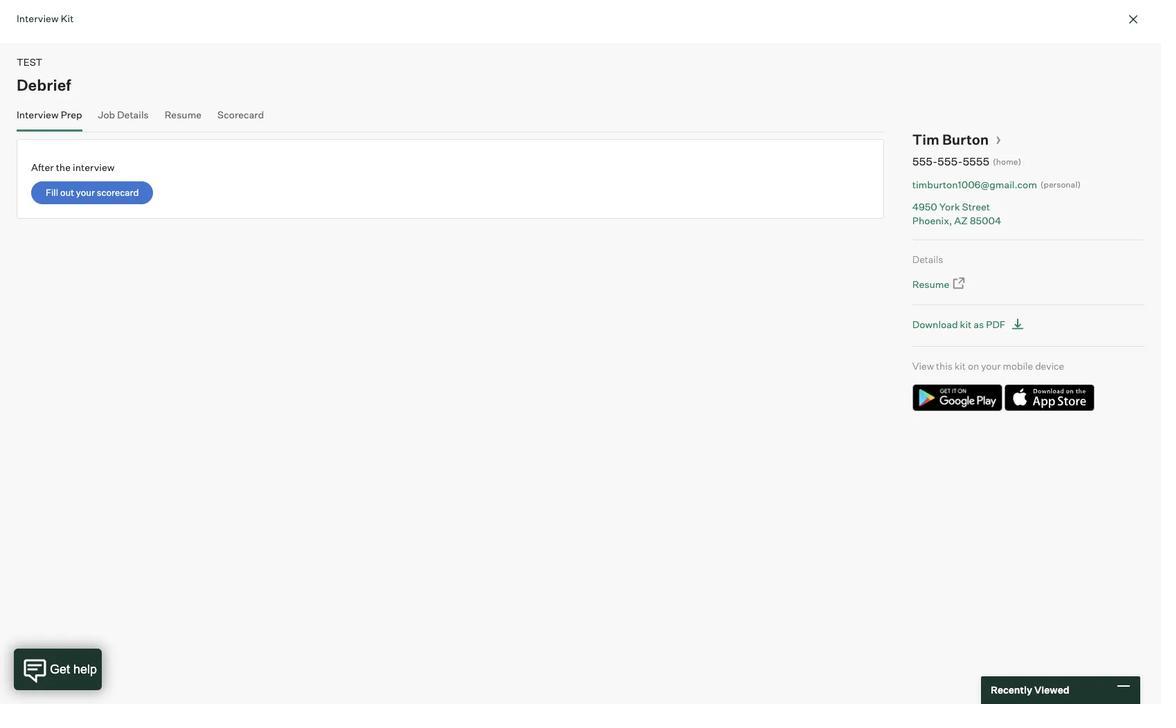 Task type: describe. For each thing, give the bounding box(es) containing it.
kit
[[61, 12, 74, 24]]

1 horizontal spatial resume link
[[913, 277, 967, 292]]

interview prep link
[[17, 108, 82, 128]]

fill out your scorecard
[[46, 187, 139, 198]]

your inside fill out your scorecard link
[[76, 187, 95, 198]]

test
[[17, 56, 42, 68]]

phoenix,
[[913, 214, 952, 226]]

1 horizontal spatial your
[[981, 360, 1001, 372]]

mobile
[[1003, 360, 1033, 372]]

interview
[[73, 161, 115, 173]]

timburton1006@gmail.com
[[913, 178, 1037, 190]]

recently
[[991, 684, 1032, 696]]

interview for interview prep
[[17, 108, 59, 120]]

scorecard
[[97, 187, 139, 198]]

0 vertical spatial kit
[[960, 318, 972, 330]]

2 555- from the left
[[938, 154, 963, 168]]

job details
[[98, 108, 149, 120]]

device
[[1035, 360, 1064, 372]]

viewed
[[1035, 684, 1070, 696]]

burton
[[942, 131, 989, 148]]

0 vertical spatial details
[[117, 108, 149, 120]]

download kit as pdf link
[[913, 316, 1029, 334]]

4950 york street phoenix, az 85004
[[913, 201, 1002, 226]]

after
[[31, 161, 54, 173]]

view
[[913, 360, 934, 372]]

debrief
[[17, 75, 71, 94]]

this
[[936, 360, 953, 372]]

4950
[[913, 201, 937, 213]]

tim burton 555-555-5555 (home)
[[913, 131, 1022, 168]]

scorecard
[[217, 108, 264, 120]]

85004
[[970, 214, 1002, 226]]

york
[[940, 201, 960, 213]]

view this kit on your mobile device
[[913, 360, 1064, 372]]

interview prep
[[17, 108, 82, 120]]



Task type: locate. For each thing, give the bounding box(es) containing it.
1 555- from the left
[[913, 154, 938, 168]]

0 horizontal spatial details
[[117, 108, 149, 120]]

fill
[[46, 187, 58, 198]]

interview left kit
[[17, 12, 59, 24]]

kit
[[960, 318, 972, 330], [955, 360, 966, 372]]

2 interview from the top
[[17, 108, 59, 120]]

kit left on
[[955, 360, 966, 372]]

on
[[968, 360, 979, 372]]

job
[[98, 108, 115, 120]]

1 horizontal spatial details
[[913, 253, 943, 265]]

timburton1006@gmail.com (personal)
[[913, 178, 1081, 190]]

job details link
[[98, 108, 149, 128]]

5555
[[963, 154, 990, 168]]

resume
[[165, 108, 202, 120], [913, 279, 950, 290]]

555- down tim
[[913, 154, 938, 168]]

tim
[[913, 131, 939, 148]]

details down phoenix,
[[913, 253, 943, 265]]

0 horizontal spatial resume
[[165, 108, 202, 120]]

details right the job
[[117, 108, 149, 120]]

download
[[913, 318, 958, 330]]

close image
[[1125, 11, 1142, 28]]

interview
[[17, 12, 59, 24], [17, 108, 59, 120]]

0 vertical spatial resume
[[165, 108, 202, 120]]

tim burton link
[[913, 131, 1002, 148]]

your
[[76, 187, 95, 198], [981, 360, 1001, 372]]

timburton1006@gmail.com link
[[913, 178, 1037, 191]]

scorecard link
[[217, 108, 264, 128]]

(personal)
[[1041, 179, 1081, 189]]

the
[[56, 161, 71, 173]]

az
[[954, 214, 968, 226]]

fill out your scorecard link
[[31, 181, 153, 204]]

interview kit
[[17, 12, 74, 24]]

0 horizontal spatial resume link
[[165, 108, 202, 128]]

1 vertical spatial interview
[[17, 108, 59, 120]]

resume link left the scorecard link
[[165, 108, 202, 128]]

1 vertical spatial details
[[913, 253, 943, 265]]

street
[[962, 201, 990, 213]]

kit left "as"
[[960, 318, 972, 330]]

0 vertical spatial resume link
[[165, 108, 202, 128]]

555-
[[913, 154, 938, 168], [938, 154, 963, 168]]

1 horizontal spatial resume
[[913, 279, 950, 290]]

0 horizontal spatial your
[[76, 187, 95, 198]]

as
[[974, 318, 984, 330]]

your right out
[[76, 187, 95, 198]]

1 vertical spatial kit
[[955, 360, 966, 372]]

resume left scorecard
[[165, 108, 202, 120]]

interview for interview kit
[[17, 12, 59, 24]]

download kit as pdf
[[913, 318, 1006, 330]]

prep
[[61, 108, 82, 120]]

resume link
[[165, 108, 202, 128], [913, 277, 967, 292]]

details
[[117, 108, 149, 120], [913, 253, 943, 265]]

recently viewed
[[991, 684, 1070, 696]]

after the interview
[[31, 161, 115, 173]]

pdf
[[986, 318, 1006, 330]]

out
[[60, 187, 74, 198]]

resume link up download
[[913, 277, 967, 292]]

1 vertical spatial resume
[[913, 279, 950, 290]]

interview down debrief
[[17, 108, 59, 120]]

your right on
[[981, 360, 1001, 372]]

(home)
[[993, 157, 1022, 167]]

0 vertical spatial interview
[[17, 12, 59, 24]]

1 interview from the top
[[17, 12, 59, 24]]

resume up download
[[913, 279, 950, 290]]

1 vertical spatial your
[[981, 360, 1001, 372]]

0 vertical spatial your
[[76, 187, 95, 198]]

555- down 'tim burton' link
[[938, 154, 963, 168]]

1 vertical spatial resume link
[[913, 277, 967, 292]]



Task type: vqa. For each thing, say whether or not it's contained in the screenshot.
Interview Prep link
yes



